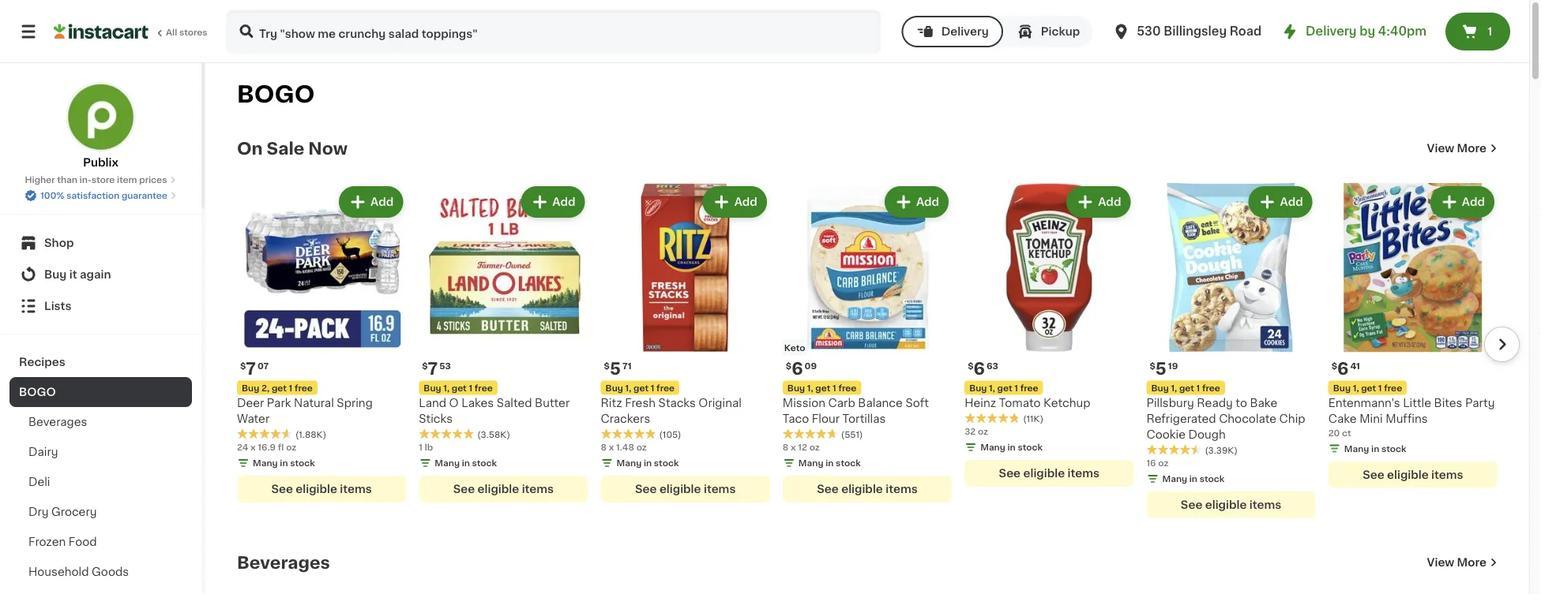 Task type: locate. For each thing, give the bounding box(es) containing it.
1 5 from the left
[[610, 361, 621, 377]]

view for on sale now
[[1427, 143, 1454, 154]]

0 horizontal spatial 5
[[610, 361, 621, 377]]

2 x from the left
[[609, 443, 614, 452]]

lists
[[44, 301, 71, 312]]

many down 12
[[799, 459, 824, 468]]

2 add button from the left
[[522, 188, 583, 216]]

6 $ from the left
[[1150, 362, 1156, 370]]

1 horizontal spatial x
[[609, 443, 614, 452]]

5 $ from the left
[[786, 362, 792, 370]]

$ inside $ 7 53
[[422, 362, 428, 370]]

6 get from the left
[[1179, 384, 1194, 392]]

items for deer park natural spring water
[[340, 484, 372, 495]]

2 5 from the left
[[1156, 361, 1167, 377]]

1 button
[[1446, 13, 1510, 51]]

see eligible items down (3.39k)
[[1181, 500, 1282, 511]]

3 add from the left
[[734, 197, 757, 208]]

2 horizontal spatial x
[[791, 443, 796, 452]]

8 left 12
[[783, 443, 789, 452]]

16.9
[[258, 443, 276, 452]]

Search field
[[228, 11, 880, 52]]

view more link for beverages
[[1427, 555, 1498, 571]]

eligible down (3.58k)
[[478, 484, 519, 495]]

free up stacks
[[657, 384, 675, 392]]

get up tomato
[[997, 384, 1012, 392]]

stock
[[1018, 443, 1043, 452], [1382, 445, 1407, 453], [290, 459, 315, 468], [654, 459, 679, 468], [472, 459, 497, 468], [836, 459, 861, 468], [1200, 475, 1225, 484]]

stock down (11k)
[[1018, 443, 1043, 452]]

8 left 1.48
[[601, 443, 607, 452]]

stores
[[179, 28, 207, 37]]

5 1, from the left
[[1171, 384, 1177, 392]]

0 vertical spatial bogo
[[237, 83, 315, 106]]

delivery inside button
[[941, 26, 989, 37]]

2 add from the left
[[552, 197, 576, 208]]

add
[[371, 197, 394, 208], [552, 197, 576, 208], [734, 197, 757, 208], [916, 197, 939, 208], [1098, 197, 1121, 208], [1280, 197, 1303, 208], [1462, 197, 1485, 208]]

53
[[439, 362, 451, 370]]

see for ritz fresh stacks original crackers
[[635, 484, 657, 495]]

1 more from the top
[[1457, 143, 1487, 154]]

in for mission carb balance soft taco flour tortillas
[[826, 459, 834, 468]]

7 left 07
[[246, 361, 256, 377]]

in down fl
[[280, 459, 288, 468]]

3 add button from the left
[[704, 188, 765, 216]]

2 more from the top
[[1457, 558, 1487, 569]]

buy 1, get 1 free up pillsbury
[[1151, 384, 1220, 392]]

1 horizontal spatial 7
[[428, 361, 438, 377]]

see eligible items button down muffins
[[1328, 462, 1498, 488]]

beverages link
[[9, 408, 192, 438], [237, 554, 330, 573]]

see eligible items button down (551)
[[783, 476, 952, 503]]

4 $ from the left
[[422, 362, 428, 370]]

see eligible items button down (3.39k)
[[1147, 492, 1316, 519]]

stock for heinz tomato ketchup
[[1018, 443, 1043, 452]]

get up the o
[[452, 384, 467, 392]]

buy up ritz
[[606, 384, 623, 392]]

eligible down (1.88k)
[[296, 484, 337, 495]]

0 vertical spatial view more link
[[1427, 141, 1498, 156]]

4 add from the left
[[916, 197, 939, 208]]

many in stock for pillsbury ready to bake refrigerated chocolate chip cookie dough
[[1162, 475, 1225, 484]]

prices
[[139, 176, 167, 184]]

lb
[[425, 443, 433, 452]]

x left 1.48
[[609, 443, 614, 452]]

eligible down muffins
[[1387, 469, 1429, 481]]

1 add button from the left
[[341, 188, 402, 216]]

item
[[117, 176, 137, 184]]

bogo down recipes
[[19, 387, 56, 398]]

3 x from the left
[[791, 443, 796, 452]]

original
[[699, 398, 742, 409]]

now
[[308, 140, 348, 157]]

2 6 from the left
[[792, 361, 803, 377]]

8 x 1.48 oz
[[601, 443, 647, 452]]

free up natural
[[295, 384, 313, 392]]

buy 1, get 1 free for carb
[[787, 384, 857, 392]]

stock for deer park natural spring water
[[290, 459, 315, 468]]

entenmann's
[[1328, 398, 1400, 409]]

eligible
[[1023, 468, 1065, 479], [1387, 469, 1429, 481], [296, 484, 337, 495], [660, 484, 701, 495], [478, 484, 519, 495], [841, 484, 883, 495], [1205, 500, 1247, 511]]

7 $ from the left
[[1332, 362, 1337, 370]]

get up fresh
[[634, 384, 649, 392]]

$ 6 41
[[1332, 361, 1360, 377]]

1, up entenmann's
[[1353, 384, 1359, 392]]

5
[[610, 361, 621, 377], [1156, 361, 1167, 377]]

8 for 6
[[783, 443, 789, 452]]

view more for on sale now
[[1427, 143, 1487, 154]]

get up pillsbury
[[1179, 384, 1194, 392]]

71
[[622, 362, 632, 370]]

stock for land o lakes salted butter sticks
[[472, 459, 497, 468]]

pickup button
[[1003, 16, 1093, 47]]

oz right fl
[[286, 443, 296, 452]]

stock for mission carb balance soft taco flour tortillas
[[836, 459, 861, 468]]

see for entenmann's little bites party cake mini muffins
[[1363, 469, 1385, 481]]

view more link for on sale now
[[1427, 141, 1498, 156]]

0 horizontal spatial delivery
[[941, 26, 989, 37]]

0 vertical spatial more
[[1457, 143, 1487, 154]]

2 7 from the left
[[428, 361, 438, 377]]

1 view from the top
[[1427, 143, 1454, 154]]

2,
[[261, 384, 270, 392]]

5 buy 1, get 1 free from the left
[[1151, 384, 1220, 392]]

buy for mission carb balance soft taco flour tortillas
[[787, 384, 805, 392]]

1 horizontal spatial 6
[[974, 361, 985, 377]]

taco
[[783, 413, 809, 424]]

5 get from the left
[[815, 384, 830, 392]]

$
[[240, 362, 246, 370], [604, 362, 610, 370], [968, 362, 974, 370], [422, 362, 428, 370], [786, 362, 792, 370], [1150, 362, 1156, 370], [1332, 362, 1337, 370]]

more
[[1457, 143, 1487, 154], [1457, 558, 1487, 569]]

1 vertical spatial beverages
[[237, 555, 330, 571]]

party
[[1465, 398, 1495, 409]]

add button for soft
[[886, 188, 947, 216]]

3 product group from the left
[[601, 183, 770, 503]]

buy 1, get 1 free
[[606, 384, 675, 392], [969, 384, 1038, 392], [424, 384, 493, 392], [787, 384, 857, 392], [1151, 384, 1220, 392], [1333, 384, 1402, 392]]

items
[[1068, 468, 1100, 479], [1431, 469, 1463, 481], [340, 484, 372, 495], [704, 484, 736, 495], [522, 484, 554, 495], [886, 484, 918, 495], [1250, 500, 1282, 511]]

see eligible items down (105)
[[635, 484, 736, 495]]

product group
[[237, 183, 406, 503], [419, 183, 588, 503], [601, 183, 770, 503], [783, 183, 952, 503], [965, 183, 1134, 487], [1147, 183, 1316, 519], [1328, 183, 1498, 488]]

1 vertical spatial beverages link
[[237, 554, 330, 573]]

publix
[[83, 157, 118, 168]]

41
[[1350, 362, 1360, 370]]

1 vertical spatial view more
[[1427, 558, 1487, 569]]

0 horizontal spatial 6
[[792, 361, 803, 377]]

0 horizontal spatial x
[[250, 443, 256, 452]]

see eligible items for mission carb balance soft taco flour tortillas
[[817, 484, 918, 495]]

frozen food link
[[9, 528, 192, 558]]

in for ritz fresh stacks original crackers
[[644, 459, 652, 468]]

$ 7 07
[[240, 361, 269, 377]]

buy for land o lakes salted butter sticks
[[424, 384, 441, 392]]

7 for land
[[428, 361, 438, 377]]

free up ready
[[1202, 384, 1220, 392]]

oz right '16'
[[1158, 459, 1169, 468]]

items for mission carb balance soft taco flour tortillas
[[886, 484, 918, 495]]

3 1, from the left
[[443, 384, 450, 392]]

many in stock down (11k)
[[980, 443, 1043, 452]]

None search field
[[226, 9, 881, 54]]

$ down the keto
[[786, 362, 792, 370]]

6
[[974, 361, 985, 377], [792, 361, 803, 377], [1337, 361, 1349, 377]]

6 left 41
[[1337, 361, 1349, 377]]

$ left 53
[[422, 362, 428, 370]]

6 add button from the left
[[1250, 188, 1311, 216]]

0 horizontal spatial 8
[[601, 443, 607, 452]]

buy left 2,
[[242, 384, 259, 392]]

oz right 1.48
[[636, 443, 647, 452]]

see eligible items for land o lakes salted butter sticks
[[453, 484, 554, 495]]

5 left 19
[[1156, 361, 1167, 377]]

buy 1, get 1 free up fresh
[[606, 384, 675, 392]]

buy 1, get 1 free for ready
[[1151, 384, 1220, 392]]

items for ritz fresh stacks original crackers
[[704, 484, 736, 495]]

1, up heinz
[[989, 384, 995, 392]]

2 buy 1, get 1 free from the left
[[969, 384, 1038, 392]]

32 oz
[[965, 428, 988, 436]]

buy up mission on the right of the page
[[787, 384, 805, 392]]

2 view more from the top
[[1427, 558, 1487, 569]]

1, for mission
[[807, 384, 813, 392]]

beverages inside 'link'
[[28, 417, 87, 428]]

$ 5 71
[[604, 361, 632, 377]]

$ left 41
[[1332, 362, 1337, 370]]

recipes
[[19, 357, 65, 368]]

5 free from the left
[[838, 384, 857, 392]]

$ left 63
[[968, 362, 974, 370]]

see eligible items down (1.88k)
[[271, 484, 372, 495]]

1 6 from the left
[[974, 361, 985, 377]]

sale
[[267, 140, 304, 157]]

eligible down (3.39k)
[[1205, 500, 1247, 511]]

bogo up 'sale'
[[237, 83, 315, 106]]

oz
[[978, 428, 988, 436], [286, 443, 296, 452], [636, 443, 647, 452], [809, 443, 820, 452], [1158, 459, 1169, 468]]

road
[[1230, 26, 1262, 37]]

land o lakes salted butter sticks
[[419, 398, 570, 424]]

1 view more from the top
[[1427, 143, 1487, 154]]

mini
[[1360, 413, 1383, 424]]

0 vertical spatial beverages link
[[9, 408, 192, 438]]

many down "24 x 16.9 fl oz"
[[253, 459, 278, 468]]

7 free from the left
[[1384, 384, 1402, 392]]

buy 1, get 1 free up the o
[[424, 384, 493, 392]]

★★★★★
[[965, 413, 1020, 424], [965, 413, 1020, 424], [237, 429, 292, 440], [237, 429, 292, 440], [601, 429, 656, 440], [601, 429, 656, 440], [419, 429, 474, 440], [419, 429, 474, 440], [783, 429, 838, 440], [783, 429, 838, 440], [1147, 444, 1202, 455], [1147, 444, 1202, 455]]

lists link
[[9, 291, 192, 322]]

view
[[1427, 143, 1454, 154], [1427, 558, 1454, 569]]

tomato
[[999, 398, 1041, 409]]

6 for mission
[[792, 361, 803, 377]]

in down tomato
[[1008, 443, 1016, 452]]

4 get from the left
[[452, 384, 467, 392]]

free for balance
[[838, 384, 857, 392]]

2 free from the left
[[657, 384, 675, 392]]

1 horizontal spatial delivery
[[1306, 26, 1357, 37]]

530 billingsley road
[[1137, 26, 1262, 37]]

0 horizontal spatial 7
[[246, 361, 256, 377]]

(1.88k)
[[295, 431, 326, 439]]

2 1, from the left
[[989, 384, 995, 392]]

$ inside $ 6 41
[[1332, 362, 1337, 370]]

buy up pillsbury
[[1151, 384, 1169, 392]]

6 free from the left
[[1202, 384, 1220, 392]]

satisfaction
[[66, 192, 119, 200]]

1, up mission on the right of the page
[[807, 384, 813, 392]]

stock down (551)
[[836, 459, 861, 468]]

1 1, from the left
[[625, 384, 631, 392]]

1 $ from the left
[[240, 362, 246, 370]]

1 for heinz tomato ketchup
[[1015, 384, 1018, 392]]

ketchup
[[1044, 398, 1091, 409]]

many in stock
[[980, 443, 1043, 452], [1344, 445, 1407, 453], [253, 459, 315, 468], [617, 459, 679, 468], [435, 459, 497, 468], [799, 459, 861, 468], [1162, 475, 1225, 484]]

1 vertical spatial more
[[1457, 558, 1487, 569]]

delivery for delivery by 4:40pm
[[1306, 26, 1357, 37]]

delivery by 4:40pm link
[[1281, 22, 1427, 41]]

4 free from the left
[[475, 384, 493, 392]]

1 free from the left
[[295, 384, 313, 392]]

delivery for delivery
[[941, 26, 989, 37]]

household goods
[[28, 567, 129, 578]]

see eligible items down muffins
[[1363, 469, 1463, 481]]

7 left 53
[[428, 361, 438, 377]]

many in stock for heinz tomato ketchup
[[980, 443, 1043, 452]]

many down sticks
[[435, 459, 460, 468]]

5 left 71
[[610, 361, 621, 377]]

eligible down (105)
[[660, 484, 701, 495]]

x right 24
[[250, 443, 256, 452]]

$ for land o lakes salted butter sticks
[[422, 362, 428, 370]]

buy 1, get 1 free for o
[[424, 384, 493, 392]]

see eligible items button down (1.88k)
[[237, 476, 406, 503]]

0 horizontal spatial beverages
[[28, 417, 87, 428]]

2 8 from the left
[[783, 443, 789, 452]]

stock down (3.39k)
[[1200, 475, 1225, 484]]

add for salted
[[552, 197, 576, 208]]

many
[[980, 443, 1005, 452], [1344, 445, 1369, 453], [253, 459, 278, 468], [617, 459, 642, 468], [435, 459, 460, 468], [799, 459, 824, 468], [1162, 475, 1187, 484]]

get right 2,
[[272, 384, 287, 392]]

butter
[[535, 398, 570, 409]]

grocery
[[51, 507, 97, 518]]

all stores link
[[54, 9, 209, 54]]

6 add from the left
[[1280, 197, 1303, 208]]

1 7 from the left
[[246, 361, 256, 377]]

$ left 19
[[1150, 362, 1156, 370]]

1 horizontal spatial 5
[[1156, 361, 1167, 377]]

2 view more link from the top
[[1427, 555, 1498, 571]]

0 vertical spatial view more
[[1427, 143, 1487, 154]]

add for soft
[[916, 197, 939, 208]]

1 view more link from the top
[[1427, 141, 1498, 156]]

add button for original
[[704, 188, 765, 216]]

see eligible items for ritz fresh stacks original crackers
[[635, 484, 736, 495]]

100%
[[40, 192, 64, 200]]

stock for ritz fresh stacks original crackers
[[654, 459, 679, 468]]

many in stock for ritz fresh stacks original crackers
[[617, 459, 679, 468]]

1, for pillsbury
[[1171, 384, 1177, 392]]

add button for spring
[[341, 188, 402, 216]]

many down 1.48
[[617, 459, 642, 468]]

many down "32 oz" on the right of the page
[[980, 443, 1005, 452]]

deli link
[[9, 468, 192, 498]]

4 1, from the left
[[807, 384, 813, 392]]

5 for pillsbury
[[1156, 361, 1167, 377]]

mission carb balance soft taco flour tortillas
[[783, 398, 929, 424]]

many in stock down fl
[[253, 459, 315, 468]]

3 buy 1, get 1 free from the left
[[424, 384, 493, 392]]

1 vertical spatial view
[[1427, 558, 1454, 569]]

1 horizontal spatial 8
[[783, 443, 789, 452]]

many in stock down (3.58k)
[[435, 459, 497, 468]]

many for mission carb balance soft taco flour tortillas
[[799, 459, 824, 468]]

view more for beverages
[[1427, 558, 1487, 569]]

2 view from the top
[[1427, 558, 1454, 569]]

get up entenmann's
[[1361, 384, 1376, 392]]

$ inside $ 6 63
[[968, 362, 974, 370]]

1 vertical spatial bogo
[[19, 387, 56, 398]]

chocolate
[[1219, 413, 1277, 424]]

3 free from the left
[[1020, 384, 1038, 392]]

pillsbury
[[1147, 398, 1194, 409]]

see for heinz tomato ketchup
[[999, 468, 1021, 479]]

buy 1, get 1 free up mission on the right of the page
[[787, 384, 857, 392]]

instacart logo image
[[54, 22, 149, 41]]

items for heinz tomato ketchup
[[1068, 468, 1100, 479]]

get for carb
[[815, 384, 830, 392]]

0 vertical spatial beverages
[[28, 417, 87, 428]]

2 horizontal spatial 6
[[1337, 361, 1349, 377]]

1 horizontal spatial beverages
[[237, 555, 330, 571]]

$ left 71
[[604, 362, 610, 370]]

stock down (1.88k)
[[290, 459, 315, 468]]

many in stock down 12
[[799, 459, 861, 468]]

1 x from the left
[[250, 443, 256, 452]]

crackers
[[601, 413, 650, 424]]

add for spring
[[371, 197, 394, 208]]

4 buy 1, get 1 free from the left
[[787, 384, 857, 392]]

fresh
[[625, 398, 656, 409]]

1 horizontal spatial beverages link
[[237, 554, 330, 573]]

6 1, from the left
[[1353, 384, 1359, 392]]

in
[[1008, 443, 1016, 452], [1371, 445, 1379, 453], [280, 459, 288, 468], [644, 459, 652, 468], [462, 459, 470, 468], [826, 459, 834, 468], [1189, 475, 1198, 484]]

buy 1, get 1 free up entenmann's
[[1333, 384, 1402, 392]]

see eligible items down (3.58k)
[[453, 484, 554, 495]]

3 $ from the left
[[968, 362, 974, 370]]

service type group
[[902, 16, 1093, 47]]

many down 16 oz
[[1162, 475, 1187, 484]]

100% satisfaction guarantee button
[[25, 186, 177, 202]]

1 buy 1, get 1 free from the left
[[606, 384, 675, 392]]

see for pillsbury ready to bake refrigerated chocolate chip cookie dough
[[1181, 500, 1203, 511]]

publix logo image
[[66, 82, 135, 152]]

6 left 63
[[974, 361, 985, 377]]

add button
[[341, 188, 402, 216], [522, 188, 583, 216], [704, 188, 765, 216], [886, 188, 947, 216], [1068, 188, 1129, 216], [1250, 188, 1311, 216], [1432, 188, 1493, 216]]

see eligible items button for entenmann's little bites party cake mini muffins
[[1328, 462, 1498, 488]]

1 8 from the left
[[601, 443, 607, 452]]

7 for deer
[[246, 361, 256, 377]]

0 horizontal spatial bogo
[[19, 387, 56, 398]]

to
[[1236, 398, 1247, 409]]

o
[[449, 398, 459, 409]]

$ inside $ 5 71
[[604, 362, 610, 370]]

1 product group from the left
[[237, 183, 406, 503]]

free up entenmann's
[[1384, 384, 1402, 392]]

free up the "heinz tomato ketchup"
[[1020, 384, 1038, 392]]

$ left 07
[[240, 362, 246, 370]]

see eligible items button down (105)
[[601, 476, 770, 503]]

sticks
[[419, 413, 453, 424]]

add for bake
[[1280, 197, 1303, 208]]

$ inside $ 7 07
[[240, 362, 246, 370]]

free for natural
[[295, 384, 313, 392]]

buy 1, get 1 free up tomato
[[969, 384, 1038, 392]]

many for heinz tomato ketchup
[[980, 443, 1005, 452]]

buy up the land
[[424, 384, 441, 392]]

see eligible items button for pillsbury ready to bake refrigerated chocolate chip cookie dough
[[1147, 492, 1316, 519]]

stock for pillsbury ready to bake refrigerated chocolate chip cookie dough
[[1200, 475, 1225, 484]]

see for deer park natural spring water
[[271, 484, 293, 495]]

1,
[[625, 384, 631, 392], [989, 384, 995, 392], [443, 384, 450, 392], [807, 384, 813, 392], [1171, 384, 1177, 392], [1353, 384, 1359, 392]]

eligible down (11k)
[[1023, 468, 1065, 479]]

in down dough at the bottom right of the page
[[1189, 475, 1198, 484]]

8
[[601, 443, 607, 452], [783, 443, 789, 452]]

$ inside $ 6 09
[[786, 362, 792, 370]]

many in stock down 1.48
[[617, 459, 679, 468]]

store
[[92, 176, 115, 184]]

7 product group from the left
[[1328, 183, 1498, 488]]

oz right 12
[[809, 443, 820, 452]]

in down 'land o lakes salted butter sticks'
[[462, 459, 470, 468]]

1 horizontal spatial bogo
[[237, 83, 315, 106]]

1 vertical spatial view more link
[[1427, 555, 1498, 571]]

natural
[[294, 398, 334, 409]]

in down 8 x 1.48 oz
[[644, 459, 652, 468]]

7 add from the left
[[1462, 197, 1485, 208]]

1, up pillsbury
[[1171, 384, 1177, 392]]

1 get from the left
[[272, 384, 287, 392]]

4 add button from the left
[[886, 188, 947, 216]]

2 get from the left
[[634, 384, 649, 392]]

free for to
[[1202, 384, 1220, 392]]

see eligible items down (551)
[[817, 484, 918, 495]]

stock down (3.58k)
[[472, 459, 497, 468]]

1 add from the left
[[371, 197, 394, 208]]

see eligible items button down (3.58k)
[[419, 476, 588, 503]]

more for beverages
[[1457, 558, 1487, 569]]

many for ritz fresh stacks original crackers
[[617, 459, 642, 468]]

3 6 from the left
[[1337, 361, 1349, 377]]

0 vertical spatial view
[[1427, 143, 1454, 154]]

many in stock down 16 oz
[[1162, 475, 1225, 484]]

1 for pillsbury ready to bake refrigerated chocolate chip cookie dough
[[1196, 384, 1200, 392]]

get for fresh
[[634, 384, 649, 392]]

x left 12
[[791, 443, 796, 452]]

1, up the o
[[443, 384, 450, 392]]

3 get from the left
[[997, 384, 1012, 392]]

2 $ from the left
[[604, 362, 610, 370]]

many for land o lakes salted butter sticks
[[435, 459, 460, 468]]

eligible down (551)
[[841, 484, 883, 495]]

see eligible items down (11k)
[[999, 468, 1100, 479]]

food
[[69, 537, 97, 548]]

free up carb
[[838, 384, 857, 392]]

buy 2, get 1 free
[[242, 384, 313, 392]]

$ inside $ 5 19
[[1150, 362, 1156, 370]]



Task type: vqa. For each thing, say whether or not it's contained in the screenshot.


Task type: describe. For each thing, give the bounding box(es) containing it.
in for heinz tomato ketchup
[[1008, 443, 1016, 452]]

higher
[[25, 176, 55, 184]]

(551)
[[841, 431, 863, 439]]

pickup
[[1041, 26, 1080, 37]]

stacks
[[659, 398, 696, 409]]

in for land o lakes salted butter sticks
[[462, 459, 470, 468]]

items for pillsbury ready to bake refrigerated chocolate chip cookie dough
[[1250, 500, 1282, 511]]

in down mini at bottom right
[[1371, 445, 1379, 453]]

tortillas
[[842, 413, 886, 424]]

muffins
[[1386, 413, 1428, 424]]

20
[[1328, 429, 1340, 437]]

delivery button
[[902, 16, 1003, 47]]

ritz
[[601, 398, 622, 409]]

cake
[[1328, 413, 1357, 424]]

530
[[1137, 26, 1161, 37]]

see for land o lakes salted butter sticks
[[453, 484, 475, 495]]

many in stock for deer park natural spring water
[[253, 459, 315, 468]]

spring
[[337, 398, 373, 409]]

items for land o lakes salted butter sticks
[[522, 484, 554, 495]]

many in stock for land o lakes salted butter sticks
[[435, 459, 497, 468]]

deli
[[28, 477, 50, 488]]

(3.39k)
[[1205, 447, 1238, 455]]

24 x 16.9 fl oz
[[237, 443, 296, 452]]

09
[[805, 362, 817, 370]]

100% satisfaction guarantee
[[40, 192, 167, 200]]

see eligible items button for land o lakes salted butter sticks
[[419, 476, 588, 503]]

12
[[798, 443, 807, 452]]

higher than in-store item prices
[[25, 176, 167, 184]]

6 for heinz
[[974, 361, 985, 377]]

1.48
[[616, 443, 634, 452]]

19
[[1168, 362, 1178, 370]]

free for lakes
[[475, 384, 493, 392]]

dry grocery link
[[9, 498, 192, 528]]

4 product group from the left
[[783, 183, 952, 503]]

buy 1, get 1 free for tomato
[[969, 384, 1038, 392]]

get for park
[[272, 384, 287, 392]]

free for stacks
[[657, 384, 675, 392]]

add button for bake
[[1250, 188, 1311, 216]]

items for entenmann's little bites party cake mini muffins
[[1431, 469, 1463, 481]]

$ for mission carb balance soft taco flour tortillas
[[786, 362, 792, 370]]

buy for deer park natural spring water
[[242, 384, 259, 392]]

see eligible items for heinz tomato ketchup
[[999, 468, 1100, 479]]

1 for deer park natural spring water
[[289, 384, 292, 392]]

frozen food
[[28, 537, 97, 548]]

x for 6
[[791, 443, 796, 452]]

entenmann's little bites party cake mini muffins 20 ct
[[1328, 398, 1495, 437]]

(11k)
[[1023, 415, 1044, 424]]

mission
[[783, 398, 826, 409]]

eligible for heinz tomato ketchup
[[1023, 468, 1065, 479]]

land
[[419, 398, 446, 409]]

6 product group from the left
[[1147, 183, 1316, 519]]

many for deer park natural spring water
[[253, 459, 278, 468]]

(105)
[[659, 431, 681, 439]]

5 add button from the left
[[1068, 188, 1129, 216]]

7 add button from the left
[[1432, 188, 1493, 216]]

see eligible items for deer park natural spring water
[[271, 484, 372, 495]]

5 product group from the left
[[965, 183, 1134, 487]]

keto
[[784, 343, 805, 352]]

$ for heinz tomato ketchup
[[968, 362, 974, 370]]

get for ready
[[1179, 384, 1194, 392]]

balance
[[858, 398, 903, 409]]

bogo link
[[9, 378, 192, 408]]

32
[[965, 428, 976, 436]]

1, for ritz
[[625, 384, 631, 392]]

get for tomato
[[997, 384, 1012, 392]]

63
[[987, 362, 998, 370]]

(3.58k)
[[477, 431, 510, 439]]

ct
[[1342, 429, 1351, 437]]

free for ketchup
[[1020, 384, 1038, 392]]

many for pillsbury ready to bake refrigerated chocolate chip cookie dough
[[1162, 475, 1187, 484]]

$ for deer park natural spring water
[[240, 362, 246, 370]]

water
[[237, 413, 270, 424]]

eligible for land o lakes salted butter sticks
[[478, 484, 519, 495]]

refrigerated
[[1147, 413, 1216, 424]]

than
[[57, 176, 77, 184]]

buy for heinz tomato ketchup
[[969, 384, 987, 392]]

2 product group from the left
[[419, 183, 588, 503]]

view for beverages
[[1427, 558, 1454, 569]]

dry grocery
[[28, 507, 97, 518]]

salted
[[497, 398, 532, 409]]

eligible for entenmann's little bites party cake mini muffins
[[1387, 469, 1429, 481]]

eligible for mission carb balance soft taco flour tortillas
[[841, 484, 883, 495]]

1 for land o lakes salted butter sticks
[[469, 384, 472, 392]]

oz right 32
[[978, 428, 988, 436]]

6 buy 1, get 1 free from the left
[[1333, 384, 1402, 392]]

5 for ritz
[[610, 361, 621, 377]]

all stores
[[166, 28, 207, 37]]

eligible for pillsbury ready to bake refrigerated chocolate chip cookie dough
[[1205, 500, 1247, 511]]

$ 7 53
[[422, 361, 451, 377]]

little
[[1403, 398, 1431, 409]]

buy left it
[[44, 269, 67, 280]]

fl
[[278, 443, 284, 452]]

many in stock down mini at bottom right
[[1344, 445, 1407, 453]]

ready
[[1197, 398, 1233, 409]]

in for pillsbury ready to bake refrigerated chocolate chip cookie dough
[[1189, 475, 1198, 484]]

x for 7
[[250, 443, 256, 452]]

carb
[[828, 398, 855, 409]]

buy 1, get 1 free for fresh
[[606, 384, 675, 392]]

flour
[[812, 413, 840, 424]]

cookie
[[1147, 429, 1186, 440]]

all
[[166, 28, 177, 37]]

it
[[69, 269, 77, 280]]

more for on sale now
[[1457, 143, 1487, 154]]

add for original
[[734, 197, 757, 208]]

see eligible items button for mission carb balance soft taco flour tortillas
[[783, 476, 952, 503]]

many down ct
[[1344, 445, 1369, 453]]

$ for pillsbury ready to bake refrigerated chocolate chip cookie dough
[[1150, 362, 1156, 370]]

again
[[80, 269, 111, 280]]

07
[[258, 362, 269, 370]]

pillsbury ready to bake refrigerated chocolate chip cookie dough
[[1147, 398, 1306, 440]]

1 inside 1 button
[[1488, 26, 1492, 37]]

frozen
[[28, 537, 66, 548]]

add button for salted
[[522, 188, 583, 216]]

deer
[[237, 398, 264, 409]]

by
[[1360, 26, 1375, 37]]

billingsley
[[1164, 26, 1227, 37]]

1 for ritz fresh stacks original crackers
[[651, 384, 654, 392]]

0 horizontal spatial beverages link
[[9, 408, 192, 438]]

4:40pm
[[1378, 26, 1427, 37]]

bake
[[1250, 398, 1278, 409]]

on sale now link
[[237, 139, 348, 158]]

buy for pillsbury ready to bake refrigerated chocolate chip cookie dough
[[1151, 384, 1169, 392]]

goods
[[92, 567, 129, 578]]

shop link
[[9, 228, 192, 259]]

eligible for deer park natural spring water
[[296, 484, 337, 495]]

many in stock for mission carb balance soft taco flour tortillas
[[799, 459, 861, 468]]

1, for heinz
[[989, 384, 995, 392]]

7 get from the left
[[1361, 384, 1376, 392]]

1, for land
[[443, 384, 450, 392]]

see eligible items button for deer park natural spring water
[[237, 476, 406, 503]]

household goods link
[[9, 558, 192, 588]]

see eligible items for pillsbury ready to bake refrigerated chocolate chip cookie dough
[[1181, 500, 1282, 511]]

buy down $ 6 41 at the bottom right of page
[[1333, 384, 1351, 392]]

buy it again
[[44, 269, 111, 280]]

ritz fresh stacks original crackers
[[601, 398, 742, 424]]

item carousel region
[[215, 177, 1520, 528]]

see eligible items for entenmann's little bites party cake mini muffins
[[1363, 469, 1463, 481]]

shop
[[44, 238, 74, 249]]

5 add from the left
[[1098, 197, 1121, 208]]

stock down muffins
[[1382, 445, 1407, 453]]

$ for ritz fresh stacks original crackers
[[604, 362, 610, 370]]

$ 5 19
[[1150, 361, 1178, 377]]

in for deer park natural spring water
[[280, 459, 288, 468]]

eligible for ritz fresh stacks original crackers
[[660, 484, 701, 495]]

heinz
[[965, 398, 996, 409]]



